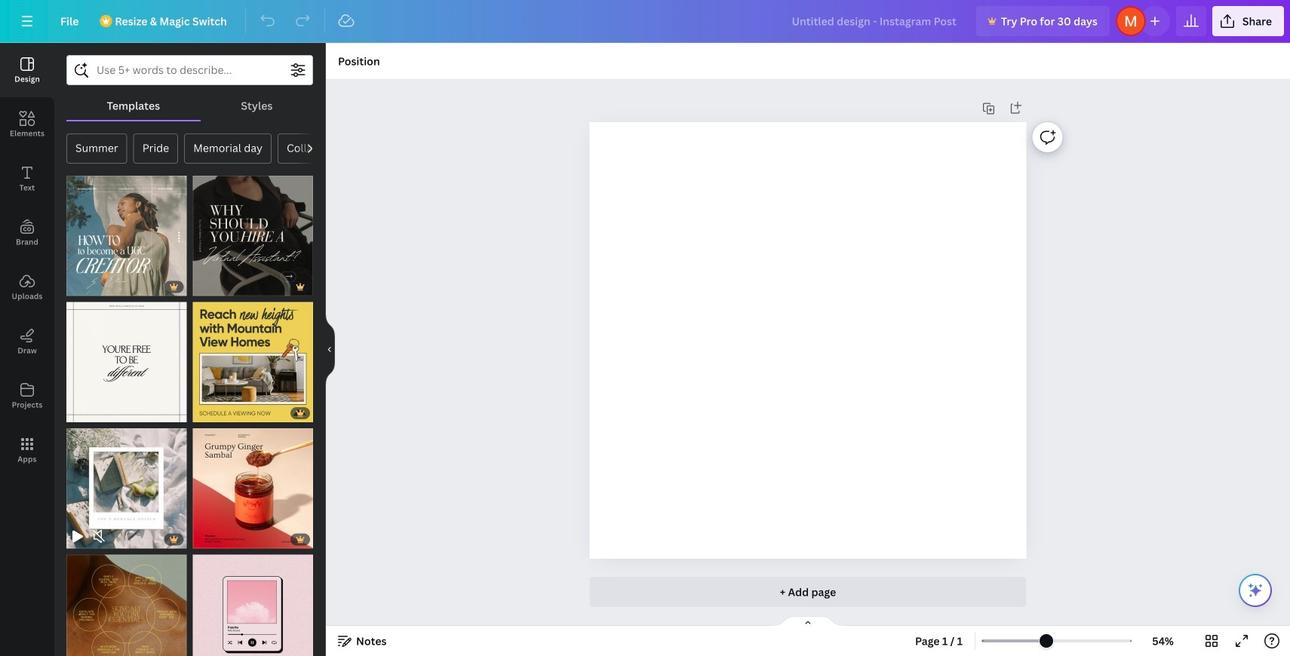 Task type: describe. For each thing, give the bounding box(es) containing it.
pink retro playlist instagram post group
[[193, 546, 313, 657]]

real estate instagram post in yellow terracotta brown hand finished style image
[[193, 302, 313, 423]]

main menu bar
[[0, 0, 1291, 43]]

Use 5+ words to describe... search field
[[97, 56, 283, 85]]

modern aesthetic virtual assistant carousel instagram post group
[[193, 167, 313, 296]]

cream minimalist elegant quote instagram post image
[[66, 302, 187, 423]]

product promotion post image
[[193, 429, 313, 549]]

aesthetic simple ugc content ideas carousel instagram post group
[[66, 167, 187, 296]]

product promotion post group
[[193, 420, 313, 549]]



Task type: locate. For each thing, give the bounding box(es) containing it.
Design title text field
[[780, 6, 971, 36]]

quick actions image
[[1247, 582, 1265, 600]]

show pages image
[[772, 616, 845, 628]]

side panel tab list
[[0, 43, 54, 478]]

yellow simple aesthetic skincare tips infographic instagram post image
[[66, 555, 187, 657]]

real estate instagram post in yellow terracotta brown hand finished style group
[[193, 293, 313, 423]]

tender aesthetic video instagram post with book and nature group
[[66, 420, 187, 549]]

cream minimalist elegant quote instagram post group
[[66, 293, 187, 423]]

yellow simple aesthetic skincare tips infographic instagram post group
[[66, 546, 187, 657]]

hide image
[[325, 314, 335, 386]]

pink retro playlist instagram post image
[[193, 555, 313, 657]]



Task type: vqa. For each thing, say whether or not it's contained in the screenshot.
the brand within , or update a pre-designed marketing social media template with your brand colors, font, and images.
no



